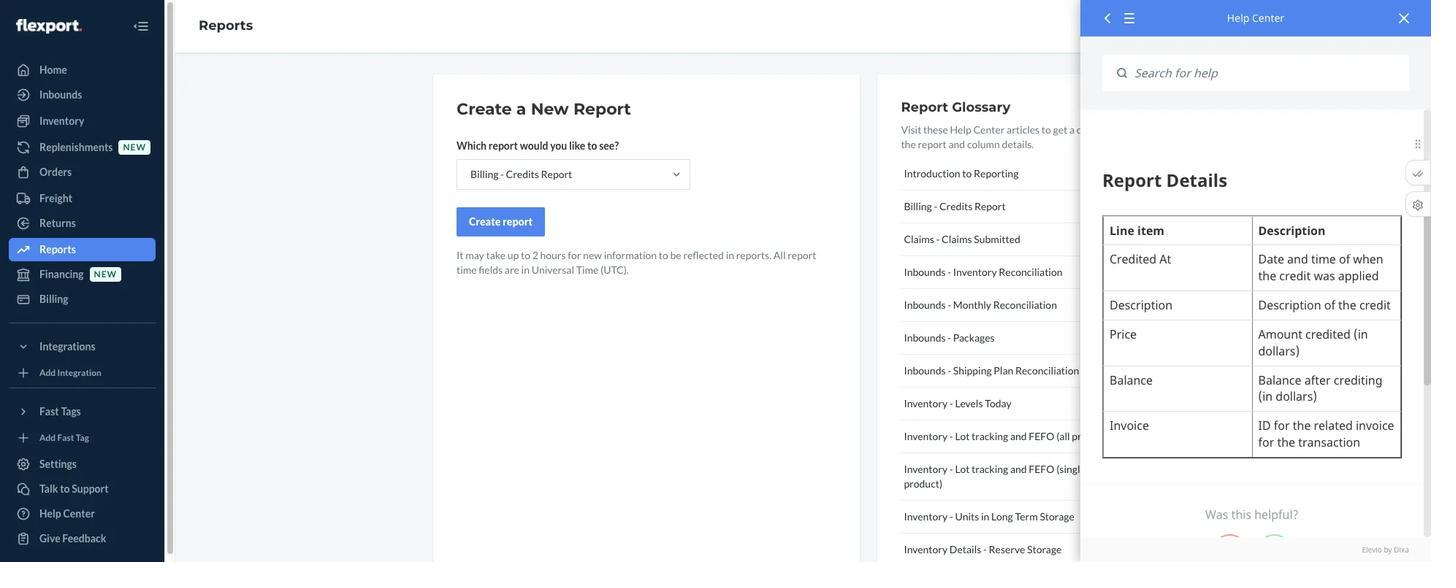 Task type: vqa. For each thing, say whether or not it's contained in the screenshot.
"fall."
no



Task type: describe. For each thing, give the bounding box(es) containing it.
fast tags
[[39, 405, 81, 418]]

to inside introduction to reporting 'button'
[[962, 167, 972, 180]]

visit
[[901, 123, 922, 136]]

inbounds link
[[9, 83, 156, 107]]

orders link
[[9, 161, 156, 184]]

0 horizontal spatial in
[[521, 264, 530, 276]]

inventory - lot tracking and fefo (all products) button
[[901, 421, 1139, 454]]

reflected
[[683, 249, 724, 262]]

- for inbounds - monthly reconciliation button at right bottom
[[948, 299, 951, 311]]

to left be
[[659, 249, 668, 262]]

claims - claims submitted
[[904, 233, 1021, 245]]

integrations
[[39, 340, 95, 353]]

inventory for inventory
[[39, 115, 84, 127]]

- for inbounds - packages button
[[948, 332, 951, 344]]

1 horizontal spatial billing
[[471, 168, 499, 180]]

talk to support
[[39, 483, 109, 495]]

which
[[457, 140, 487, 152]]

1 horizontal spatial help center
[[1227, 11, 1284, 25]]

1 vertical spatial help center
[[39, 508, 95, 520]]

report left would
[[489, 140, 518, 152]]

reconciliation for inbounds - inventory reconciliation
[[999, 266, 1063, 278]]

which report would you like to see?
[[457, 140, 619, 152]]

- for 'inbounds - shipping plan reconciliation' button
[[948, 365, 951, 377]]

replenishments
[[39, 141, 113, 153]]

credits inside billing - credits report button
[[940, 200, 973, 213]]

storage inside button
[[1027, 544, 1062, 556]]

reporting
[[974, 167, 1019, 180]]

settings link
[[9, 453, 156, 476]]

1 vertical spatial fast
[[57, 433, 74, 444]]

inbounds - monthly reconciliation button
[[901, 289, 1139, 322]]

column
[[967, 138, 1000, 151]]

term
[[1015, 511, 1038, 523]]

create for create report
[[469, 216, 501, 228]]

claims - claims submitted button
[[901, 224, 1139, 256]]

fast inside "dropdown button"
[[39, 405, 59, 418]]

description
[[1077, 123, 1127, 136]]

glossary
[[952, 99, 1011, 115]]

packages
[[953, 332, 995, 344]]

support
[[72, 483, 109, 495]]

to inside visit these help center articles to get a description of the report and column details.
[[1042, 123, 1051, 136]]

freight
[[39, 192, 72, 205]]

inbounds - inventory reconciliation
[[904, 266, 1063, 278]]

fefo for (all
[[1029, 430, 1055, 443]]

shipping
[[953, 365, 992, 377]]

and inside visit these help center articles to get a description of the report and column details.
[[949, 138, 965, 151]]

was
[[1206, 507, 1228, 523]]

report up the these
[[901, 99, 948, 115]]

inventory for inventory - lot tracking and fefo (single product)
[[904, 463, 948, 476]]

elevio
[[1362, 545, 1382, 555]]

reserve
[[989, 544, 1025, 556]]

fefo for (single
[[1029, 463, 1055, 476]]

see?
[[599, 140, 619, 152]]

dixa
[[1394, 545, 1409, 555]]

feedback
[[62, 533, 106, 545]]

give
[[39, 533, 60, 545]]

may
[[466, 249, 484, 262]]

get
[[1053, 123, 1068, 136]]

2
[[532, 249, 538, 262]]

inventory for inventory - units in long term storage
[[904, 511, 948, 523]]

the
[[901, 138, 916, 151]]

(utc).
[[601, 264, 629, 276]]

(single
[[1057, 463, 1086, 476]]

introduction to reporting button
[[901, 158, 1139, 191]]

reconciliation for inbounds - monthly reconciliation
[[993, 299, 1057, 311]]

to inside talk to support button
[[60, 483, 70, 495]]

0 vertical spatial in
[[726, 249, 734, 262]]

integrations button
[[9, 335, 156, 359]]

for
[[568, 249, 581, 262]]

like
[[569, 140, 585, 152]]

elevio by dixa link
[[1102, 545, 1409, 555]]

inventory link
[[9, 110, 156, 133]]

are
[[505, 264, 519, 276]]

new inside it may take up to 2 hours for new information to be reflected in reports. all report time fields are in universal time (utc).
[[583, 249, 602, 262]]

report inside button
[[503, 216, 533, 228]]

helpful?
[[1255, 507, 1299, 523]]

it may take up to 2 hours for new information to be reflected in reports. all report time fields are in universal time (utc).
[[457, 249, 816, 276]]

these
[[924, 123, 948, 136]]

create a new report
[[457, 99, 631, 119]]

articles
[[1007, 123, 1040, 136]]

inventory - levels today button
[[901, 388, 1139, 421]]

add integration
[[39, 368, 102, 379]]

inbounds - packages button
[[901, 322, 1139, 355]]

inbounds - shipping plan reconciliation
[[904, 365, 1079, 377]]

and for inventory - lot tracking and fefo (single product)
[[1010, 463, 1027, 476]]

inbounds for inbounds
[[39, 88, 82, 101]]

2 claims from the left
[[942, 233, 972, 245]]

give feedback
[[39, 533, 106, 545]]

inventory - levels today
[[904, 397, 1012, 410]]

tag
[[76, 433, 89, 444]]

it
[[457, 249, 464, 262]]

up
[[508, 249, 519, 262]]

give feedback button
[[9, 527, 156, 551]]

0 vertical spatial credits
[[506, 168, 539, 180]]

inbounds - monthly reconciliation
[[904, 299, 1057, 311]]

inventory - lot tracking and fefo (single product)
[[904, 463, 1086, 490]]

inventory - lot tracking and fefo (all products)
[[904, 430, 1115, 443]]

inbounds for inbounds - packages
[[904, 332, 946, 344]]

inventory for inventory details - reserve storage
[[904, 544, 948, 556]]

inventory details - reserve storage
[[904, 544, 1062, 556]]

close navigation image
[[132, 18, 150, 35]]

0 horizontal spatial reports link
[[9, 238, 156, 262]]

0 vertical spatial billing - credits report
[[471, 168, 572, 180]]

lot for inventory - lot tracking and fefo (single product)
[[955, 463, 970, 476]]

0 horizontal spatial a
[[516, 99, 526, 119]]

in inside button
[[981, 511, 990, 523]]

settings
[[39, 458, 77, 471]]

tags
[[61, 405, 81, 418]]



Task type: locate. For each thing, give the bounding box(es) containing it.
returns
[[39, 217, 76, 229]]

freight link
[[9, 187, 156, 210]]

1 vertical spatial a
[[1070, 123, 1075, 136]]

units
[[955, 511, 979, 523]]

fast left tags
[[39, 405, 59, 418]]

a inside visit these help center articles to get a description of the report and column details.
[[1070, 123, 1075, 136]]

1 vertical spatial create
[[469, 216, 501, 228]]

2 vertical spatial new
[[94, 269, 117, 280]]

time
[[576, 264, 599, 276]]

plan
[[994, 365, 1014, 377]]

1 vertical spatial center
[[973, 123, 1005, 136]]

inventory for inventory - lot tracking and fefo (all products)
[[904, 430, 948, 443]]

a
[[516, 99, 526, 119], [1070, 123, 1075, 136]]

fast tags button
[[9, 400, 156, 424]]

and inside inventory - lot tracking and fefo (single product)
[[1010, 463, 1027, 476]]

0 horizontal spatial help
[[39, 508, 61, 520]]

0 horizontal spatial new
[[94, 269, 117, 280]]

2 fefo from the top
[[1029, 463, 1055, 476]]

- left shipping
[[948, 365, 951, 377]]

tracking inside inventory - lot tracking and fefo (all products) button
[[972, 430, 1008, 443]]

credits down would
[[506, 168, 539, 180]]

add for add fast tag
[[39, 433, 56, 444]]

report up see?
[[573, 99, 631, 119]]

2 lot from the top
[[955, 463, 970, 476]]

add left integration
[[39, 368, 56, 379]]

tracking for (single
[[972, 463, 1008, 476]]

1 horizontal spatial reports link
[[199, 18, 253, 34]]

report glossary
[[901, 99, 1011, 115]]

2 horizontal spatial new
[[583, 249, 602, 262]]

2 vertical spatial center
[[63, 508, 95, 520]]

inventory up product)
[[904, 463, 948, 476]]

reports.
[[736, 249, 772, 262]]

0 vertical spatial create
[[457, 99, 512, 119]]

- for inventory - units in long term storage button
[[950, 511, 953, 523]]

0 horizontal spatial billing
[[39, 293, 68, 305]]

report inside button
[[975, 200, 1006, 213]]

1 horizontal spatial claims
[[942, 233, 972, 245]]

1 vertical spatial storage
[[1027, 544, 1062, 556]]

report down you
[[541, 168, 572, 180]]

financing
[[39, 268, 84, 281]]

fields
[[479, 264, 503, 276]]

time
[[457, 264, 477, 276]]

storage inside button
[[1040, 511, 1075, 523]]

introduction
[[904, 167, 960, 180]]

create for create a new report
[[457, 99, 512, 119]]

1 horizontal spatial billing - credits report
[[904, 200, 1006, 213]]

help up search search box
[[1227, 11, 1250, 25]]

1 tracking from the top
[[972, 430, 1008, 443]]

long
[[991, 511, 1013, 523]]

1 vertical spatial add
[[39, 433, 56, 444]]

you
[[550, 140, 567, 152]]

add up settings
[[39, 433, 56, 444]]

fast left tag
[[57, 433, 74, 444]]

to
[[1042, 123, 1051, 136], [587, 140, 597, 152], [962, 167, 972, 180], [521, 249, 530, 262], [659, 249, 668, 262], [60, 483, 70, 495]]

fefo left (all
[[1029, 430, 1055, 443]]

claims down "introduction"
[[904, 233, 934, 245]]

0 vertical spatial storage
[[1040, 511, 1075, 523]]

a left new
[[516, 99, 526, 119]]

inbounds - packages
[[904, 332, 995, 344]]

1 horizontal spatial reports
[[199, 18, 253, 34]]

reconciliation inside button
[[1016, 365, 1079, 377]]

- for inventory - lot tracking and fefo (all products) button
[[950, 430, 953, 443]]

billing - credits report inside button
[[904, 200, 1006, 213]]

by
[[1384, 545, 1392, 555]]

- for billing - credits report button
[[934, 200, 938, 213]]

tracking inside inventory - lot tracking and fefo (single product)
[[972, 463, 1008, 476]]

1 vertical spatial reconciliation
[[993, 299, 1057, 311]]

flexport logo image
[[16, 19, 82, 33]]

details
[[950, 544, 981, 556]]

inventory up monthly
[[953, 266, 997, 278]]

inbounds down the claims - claims submitted
[[904, 266, 946, 278]]

1 horizontal spatial in
[[726, 249, 734, 262]]

2 vertical spatial reconciliation
[[1016, 365, 1079, 377]]

reconciliation down 'inbounds - inventory reconciliation' button
[[993, 299, 1057, 311]]

2 horizontal spatial billing
[[904, 200, 932, 213]]

claims
[[904, 233, 934, 245], [942, 233, 972, 245]]

-
[[500, 168, 504, 180], [934, 200, 938, 213], [936, 233, 940, 245], [948, 266, 951, 278], [948, 299, 951, 311], [948, 332, 951, 344], [948, 365, 951, 377], [950, 397, 953, 410], [950, 430, 953, 443], [950, 463, 953, 476], [950, 511, 953, 523], [983, 544, 987, 556]]

- left packages
[[948, 332, 951, 344]]

inventory left the levels
[[904, 397, 948, 410]]

inbounds down home
[[39, 88, 82, 101]]

inventory inside button
[[904, 544, 948, 556]]

center up column
[[973, 123, 1005, 136]]

0 horizontal spatial claims
[[904, 233, 934, 245]]

- down which report would you like to see?
[[500, 168, 504, 180]]

home link
[[9, 58, 156, 82]]

2 horizontal spatial help
[[1227, 11, 1250, 25]]

today
[[985, 397, 1012, 410]]

and left column
[[949, 138, 965, 151]]

inventory left 'details'
[[904, 544, 948, 556]]

1 vertical spatial tracking
[[972, 463, 1008, 476]]

new up time
[[583, 249, 602, 262]]

reconciliation down inbounds - packages button
[[1016, 365, 1079, 377]]

1 claims from the left
[[904, 233, 934, 245]]

Search search field
[[1127, 55, 1409, 92]]

add fast tag link
[[9, 430, 156, 447]]

center inside visit these help center articles to get a description of the report and column details.
[[973, 123, 1005, 136]]

0 horizontal spatial credits
[[506, 168, 539, 180]]

to left get
[[1042, 123, 1051, 136]]

tracking
[[972, 430, 1008, 443], [972, 463, 1008, 476]]

2 horizontal spatial in
[[981, 511, 990, 523]]

- left monthly
[[948, 299, 951, 311]]

create
[[457, 99, 512, 119], [469, 216, 501, 228]]

help center
[[1227, 11, 1284, 25], [39, 508, 95, 520]]

inbounds left packages
[[904, 332, 946, 344]]

create up may
[[469, 216, 501, 228]]

report
[[918, 138, 947, 151], [489, 140, 518, 152], [503, 216, 533, 228], [788, 249, 816, 262]]

products)
[[1072, 430, 1115, 443]]

center down talk to support button
[[63, 508, 95, 520]]

- right 'details'
[[983, 544, 987, 556]]

help center up search search box
[[1227, 11, 1284, 25]]

inbounds down inbounds - packages at the bottom of page
[[904, 365, 946, 377]]

0 vertical spatial reports link
[[199, 18, 253, 34]]

0 vertical spatial billing
[[471, 168, 499, 180]]

in left reports.
[[726, 249, 734, 262]]

help up give
[[39, 508, 61, 520]]

0 vertical spatial and
[[949, 138, 965, 151]]

in right are
[[521, 264, 530, 276]]

- up inventory - units in long term storage
[[950, 463, 953, 476]]

billing - credits report down would
[[471, 168, 572, 180]]

tracking down inventory - lot tracking and fefo (all products)
[[972, 463, 1008, 476]]

billing - credits report button
[[901, 191, 1139, 224]]

2 tracking from the top
[[972, 463, 1008, 476]]

inventory - lot tracking and fefo (single product) button
[[901, 454, 1139, 501]]

2 vertical spatial billing
[[39, 293, 68, 305]]

inbounds for inbounds - shipping plan reconciliation
[[904, 365, 946, 377]]

0 vertical spatial tracking
[[972, 430, 1008, 443]]

0 vertical spatial a
[[516, 99, 526, 119]]

lot up units
[[955, 463, 970, 476]]

and for inventory - lot tracking and fefo (all products)
[[1010, 430, 1027, 443]]

0 vertical spatial help
[[1227, 11, 1250, 25]]

to right like at the left
[[587, 140, 597, 152]]

billing down "introduction"
[[904, 200, 932, 213]]

submitted
[[974, 233, 1021, 245]]

new for financing
[[94, 269, 117, 280]]

universal
[[532, 264, 574, 276]]

introduction to reporting
[[904, 167, 1019, 180]]

help inside visit these help center articles to get a description of the report and column details.
[[950, 123, 972, 136]]

inventory down inventory - levels today
[[904, 430, 948, 443]]

0 vertical spatial fefo
[[1029, 430, 1055, 443]]

1 horizontal spatial help
[[950, 123, 972, 136]]

new
[[531, 99, 569, 119]]

inbounds for inbounds - monthly reconciliation
[[904, 299, 946, 311]]

information
[[604, 249, 657, 262]]

1 vertical spatial and
[[1010, 430, 1027, 443]]

report down reporting
[[975, 200, 1006, 213]]

1 vertical spatial fefo
[[1029, 463, 1055, 476]]

inbounds up inbounds - packages at the bottom of page
[[904, 299, 946, 311]]

in
[[726, 249, 734, 262], [521, 264, 530, 276], [981, 511, 990, 523]]

inventory up replenishments
[[39, 115, 84, 127]]

0 horizontal spatial billing - credits report
[[471, 168, 572, 180]]

lot inside inventory - lot tracking and fefo (single product)
[[955, 463, 970, 476]]

1 lot from the top
[[955, 430, 970, 443]]

inventory - units in long term storage
[[904, 511, 1075, 523]]

create report button
[[457, 207, 545, 237]]

(all
[[1057, 430, 1070, 443]]

report up up on the top left
[[503, 216, 533, 228]]

1 vertical spatial reports link
[[9, 238, 156, 262]]

create report
[[469, 216, 533, 228]]

billing link
[[9, 288, 156, 311]]

inventory for inventory - levels today
[[904, 397, 948, 410]]

report down the these
[[918, 138, 947, 151]]

1 vertical spatial lot
[[955, 463, 970, 476]]

- for 'inbounds - inventory reconciliation' button
[[948, 266, 951, 278]]

to left reporting
[[962, 167, 972, 180]]

- for inventory - lot tracking and fefo (single product) button
[[950, 463, 953, 476]]

add integration link
[[9, 365, 156, 382]]

and down inventory - lot tracking and fefo (all products) button
[[1010, 463, 1027, 476]]

and down inventory - levels today button
[[1010, 430, 1027, 443]]

0 vertical spatial help center
[[1227, 11, 1284, 25]]

1 add from the top
[[39, 368, 56, 379]]

fefo left (single
[[1029, 463, 1055, 476]]

lot down inventory - levels today
[[955, 430, 970, 443]]

2 add from the top
[[39, 433, 56, 444]]

claims left submitted on the right top of page
[[942, 233, 972, 245]]

add fast tag
[[39, 433, 89, 444]]

in left long
[[981, 511, 990, 523]]

fast
[[39, 405, 59, 418], [57, 433, 74, 444]]

add
[[39, 368, 56, 379], [39, 433, 56, 444]]

inbounds - inventory reconciliation button
[[901, 256, 1139, 289]]

take
[[486, 249, 506, 262]]

orders
[[39, 166, 72, 178]]

- up inbounds - inventory reconciliation
[[936, 233, 940, 245]]

2 horizontal spatial center
[[1252, 11, 1284, 25]]

- left units
[[950, 511, 953, 523]]

- down "introduction"
[[934, 200, 938, 213]]

fefo inside inventory - lot tracking and fefo (single product)
[[1029, 463, 1055, 476]]

0 vertical spatial reconciliation
[[999, 266, 1063, 278]]

help down report glossary
[[950, 123, 972, 136]]

0 horizontal spatial center
[[63, 508, 95, 520]]

1 vertical spatial help
[[950, 123, 972, 136]]

inbounds inside button
[[904, 365, 946, 377]]

- down inventory - levels today
[[950, 430, 953, 443]]

2 vertical spatial in
[[981, 511, 990, 523]]

all
[[774, 249, 786, 262]]

talk
[[39, 483, 58, 495]]

was this helpful?
[[1206, 507, 1299, 523]]

new
[[123, 142, 146, 153], [583, 249, 602, 262], [94, 269, 117, 280]]

a right get
[[1070, 123, 1075, 136]]

billing inside button
[[904, 200, 932, 213]]

billing down which
[[471, 168, 499, 180]]

0 vertical spatial fast
[[39, 405, 59, 418]]

integration
[[57, 368, 102, 379]]

billing - credits report down introduction to reporting
[[904, 200, 1006, 213]]

report inside it may take up to 2 hours for new information to be reflected in reports. all report time fields are in universal time (utc).
[[788, 249, 816, 262]]

center
[[1252, 11, 1284, 25], [973, 123, 1005, 136], [63, 508, 95, 520]]

inventory inside inventory - lot tracking and fefo (single product)
[[904, 463, 948, 476]]

1 vertical spatial new
[[583, 249, 602, 262]]

- inside button
[[948, 365, 951, 377]]

0 vertical spatial add
[[39, 368, 56, 379]]

1 vertical spatial in
[[521, 264, 530, 276]]

0 horizontal spatial reports
[[39, 243, 76, 256]]

1 vertical spatial billing
[[904, 200, 932, 213]]

storage right term
[[1040, 511, 1075, 523]]

billing down "financing"
[[39, 293, 68, 305]]

visit these help center articles to get a description of the report and column details.
[[901, 123, 1138, 151]]

1 vertical spatial reports
[[39, 243, 76, 256]]

billing
[[471, 168, 499, 180], [904, 200, 932, 213], [39, 293, 68, 305]]

1 horizontal spatial center
[[973, 123, 1005, 136]]

inbounds for inbounds - inventory reconciliation
[[904, 266, 946, 278]]

new for replenishments
[[123, 142, 146, 153]]

levels
[[955, 397, 983, 410]]

center up search search box
[[1252, 11, 1284, 25]]

to right talk
[[60, 483, 70, 495]]

product)
[[904, 478, 943, 490]]

inventory
[[39, 115, 84, 127], [953, 266, 997, 278], [904, 397, 948, 410], [904, 430, 948, 443], [904, 463, 948, 476], [904, 511, 948, 523], [904, 544, 948, 556]]

help center up give feedback
[[39, 508, 95, 520]]

create inside button
[[469, 216, 501, 228]]

create up which
[[457, 99, 512, 119]]

elevio by dixa
[[1362, 545, 1409, 555]]

home
[[39, 64, 67, 76]]

2 vertical spatial help
[[39, 508, 61, 520]]

new up billing link
[[94, 269, 117, 280]]

2 vertical spatial and
[[1010, 463, 1027, 476]]

1 fefo from the top
[[1029, 430, 1055, 443]]

credits down introduction to reporting
[[940, 200, 973, 213]]

- inside inventory - lot tracking and fefo (single product)
[[950, 463, 953, 476]]

storage right reserve
[[1027, 544, 1062, 556]]

- for inventory - levels today button
[[950, 397, 953, 410]]

1 vertical spatial billing - credits report
[[904, 200, 1006, 213]]

to left 2 on the top left of page
[[521, 249, 530, 262]]

0 vertical spatial center
[[1252, 11, 1284, 25]]

1 vertical spatial credits
[[940, 200, 973, 213]]

- left the levels
[[950, 397, 953, 410]]

1 horizontal spatial a
[[1070, 123, 1075, 136]]

inventory down product)
[[904, 511, 948, 523]]

report right all in the right of the page
[[788, 249, 816, 262]]

add for add integration
[[39, 368, 56, 379]]

report inside visit these help center articles to get a description of the report and column details.
[[918, 138, 947, 151]]

and inside inventory - lot tracking and fefo (all products) button
[[1010, 430, 1027, 443]]

- down the claims - claims submitted
[[948, 266, 951, 278]]

reconciliation down the claims - claims submitted button
[[999, 266, 1063, 278]]

would
[[520, 140, 548, 152]]

1 horizontal spatial credits
[[940, 200, 973, 213]]

be
[[670, 249, 681, 262]]

lot for inventory - lot tracking and fefo (all products)
[[955, 430, 970, 443]]

0 vertical spatial new
[[123, 142, 146, 153]]

- for the claims - claims submitted button
[[936, 233, 940, 245]]

0 horizontal spatial help center
[[39, 508, 95, 520]]

tracking down today
[[972, 430, 1008, 443]]

report
[[573, 99, 631, 119], [901, 99, 948, 115], [541, 168, 572, 180], [975, 200, 1006, 213]]

new up orders link
[[123, 142, 146, 153]]

0 vertical spatial lot
[[955, 430, 970, 443]]

0 vertical spatial reports
[[199, 18, 253, 34]]

1 horizontal spatial new
[[123, 142, 146, 153]]

tracking for (all
[[972, 430, 1008, 443]]

monthly
[[953, 299, 991, 311]]



